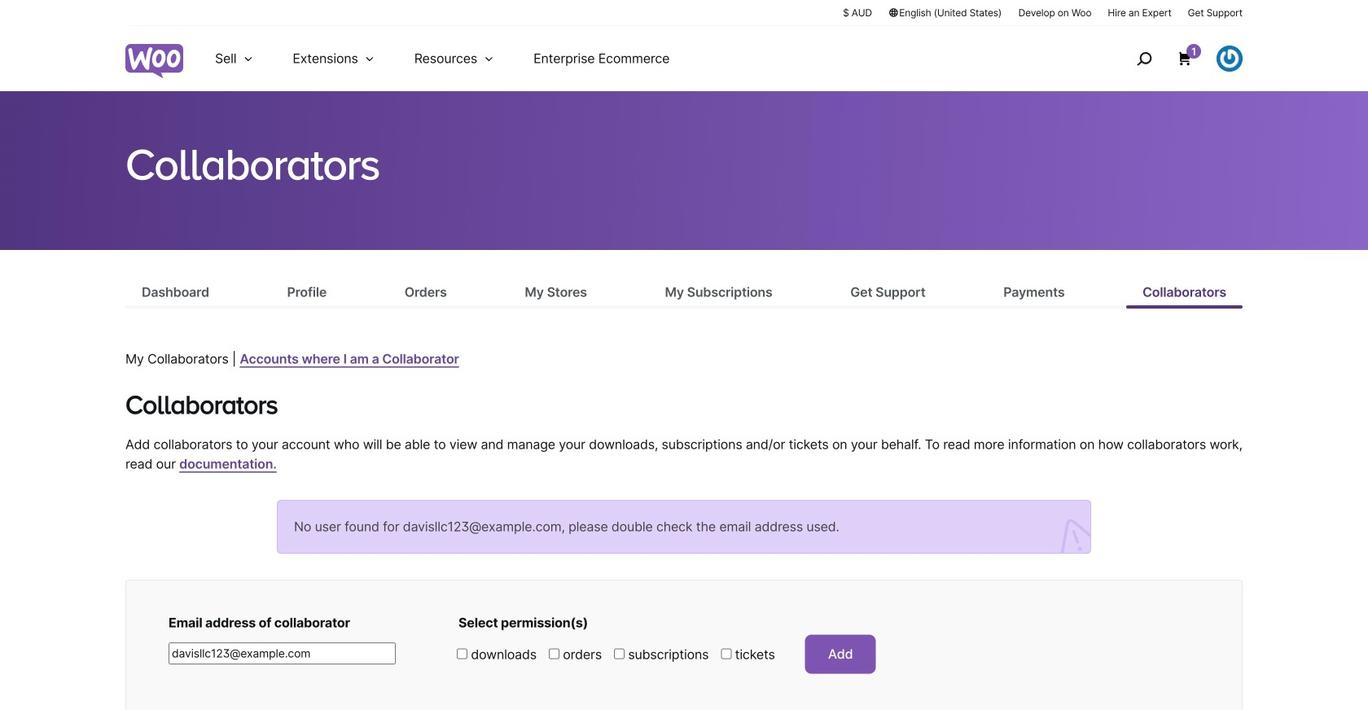 Task type: locate. For each thing, give the bounding box(es) containing it.
service navigation menu element
[[1102, 32, 1243, 85]]

None checkbox
[[549, 649, 560, 660], [614, 649, 625, 660], [549, 649, 560, 660], [614, 649, 625, 660]]

open account menu image
[[1217, 46, 1243, 72]]

search image
[[1132, 46, 1158, 72]]

None checkbox
[[457, 649, 468, 660], [721, 649, 732, 660], [457, 649, 468, 660], [721, 649, 732, 660]]



